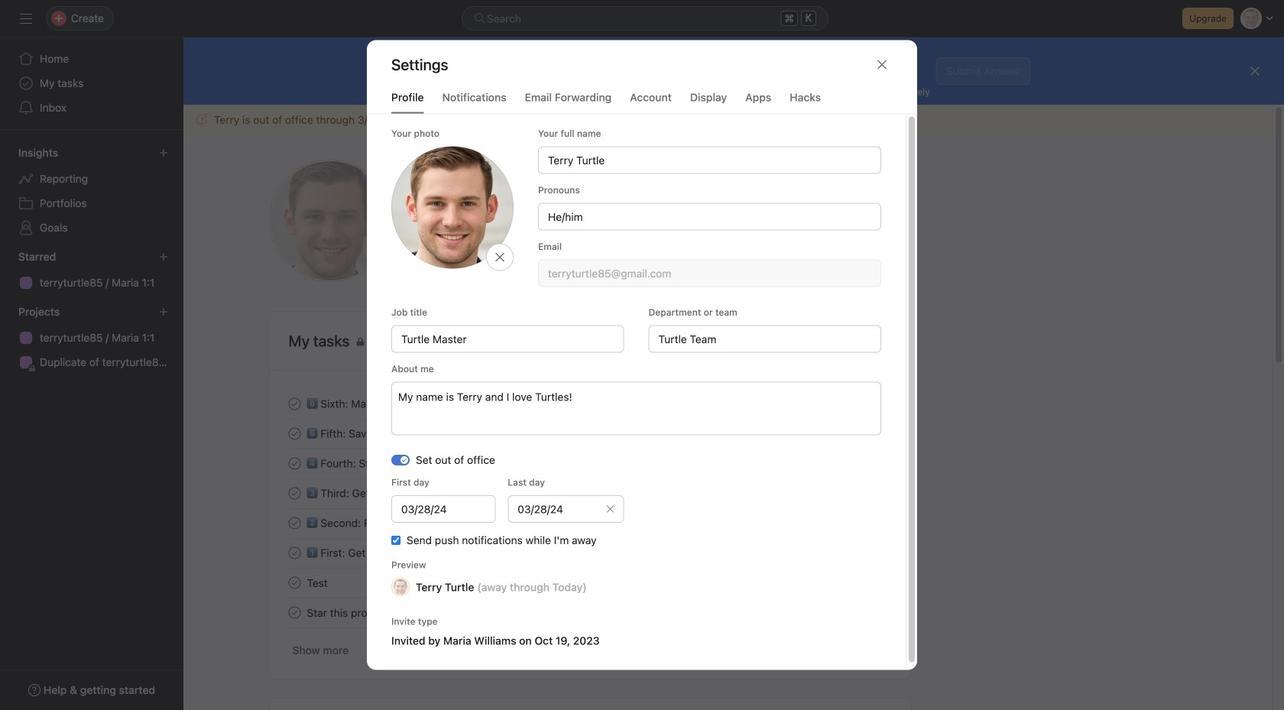 Task type: locate. For each thing, give the bounding box(es) containing it.
option group
[[626, 56, 912, 83]]

3 mark complete checkbox from the top
[[286, 604, 304, 622]]

remove photo image
[[494, 251, 506, 263]]

None radio
[[626, 56, 652, 83], [677, 56, 704, 83], [703, 56, 730, 83], [781, 56, 808, 83], [885, 56, 912, 83], [626, 56, 652, 83], [677, 56, 704, 83], [703, 56, 730, 83], [781, 56, 808, 83], [885, 56, 912, 83]]

clear date image
[[606, 505, 615, 514]]

4 mark complete checkbox from the top
[[286, 544, 304, 562]]

1 list item from the top
[[270, 389, 911, 419]]

5 mark complete checkbox from the top
[[286, 574, 304, 592]]

settings tab list
[[367, 89, 917, 114]]

mark complete image
[[286, 454, 304, 473], [286, 544, 304, 562]]

2 mark complete checkbox from the top
[[286, 425, 304, 443]]

dialog
[[367, 40, 917, 670]]

2 mark complete checkbox from the top
[[286, 484, 304, 503]]

None text field
[[538, 260, 881, 287]]

2 vertical spatial mark complete checkbox
[[286, 604, 304, 622]]

None text field
[[538, 147, 881, 174], [391, 325, 624, 353], [649, 325, 881, 353], [391, 495, 496, 523], [538, 147, 881, 174], [391, 325, 624, 353], [649, 325, 881, 353], [391, 495, 496, 523]]

dismiss image
[[1249, 65, 1261, 77]]

0 vertical spatial mark complete checkbox
[[286, 395, 304, 413]]

1 mark complete image from the top
[[286, 454, 304, 473]]

1 vertical spatial mark complete image
[[286, 544, 304, 562]]

switch
[[391, 455, 410, 465]]

mark complete image
[[286, 395, 304, 413], [286, 425, 304, 443], [286, 484, 304, 503], [286, 514, 304, 532], [286, 574, 304, 592], [286, 604, 304, 622]]

Mark complete checkbox
[[286, 395, 304, 413], [286, 425, 304, 443], [286, 604, 304, 622]]

0 vertical spatial mark complete image
[[286, 454, 304, 473]]

2 list item from the top
[[270, 419, 911, 449]]

None radio
[[651, 56, 678, 83], [729, 56, 756, 83], [755, 56, 782, 83], [807, 56, 834, 83], [833, 56, 860, 83], [859, 56, 886, 83], [651, 56, 678, 83], [729, 56, 756, 83], [755, 56, 782, 83], [807, 56, 834, 83], [833, 56, 860, 83], [859, 56, 886, 83]]

1 vertical spatial mark complete checkbox
[[286, 425, 304, 443]]

list item
[[270, 389, 911, 419], [270, 419, 911, 449]]

Mark complete checkbox
[[286, 454, 304, 473], [286, 484, 304, 503], [286, 514, 304, 532], [286, 544, 304, 562], [286, 574, 304, 592]]

None checkbox
[[391, 536, 401, 545]]

5 mark complete image from the top
[[286, 574, 304, 592]]

1 mark complete checkbox from the top
[[286, 395, 304, 413]]

Optional text field
[[508, 495, 624, 523]]

3 mark complete image from the top
[[286, 484, 304, 503]]

Third-person pronouns (e.g. she/her/hers) text field
[[538, 203, 881, 231]]



Task type: describe. For each thing, give the bounding box(es) containing it.
hide sidebar image
[[20, 12, 32, 24]]

starred element
[[0, 243, 183, 298]]

projects element
[[0, 298, 183, 378]]

close this dialog image
[[876, 59, 888, 71]]

4 mark complete image from the top
[[286, 514, 304, 532]]

2 mark complete image from the top
[[286, 425, 304, 443]]

global element
[[0, 37, 183, 129]]

1 mark complete image from the top
[[286, 395, 304, 413]]

insights element
[[0, 139, 183, 243]]

I usually work from 9am-5pm PST. Feel free to assign me a task with a due date anytime. Also, I love dogs! text field
[[391, 382, 881, 435]]

upload new photo image
[[391, 147, 514, 269]]

3 mark complete checkbox from the top
[[286, 514, 304, 532]]

2 mark complete image from the top
[[286, 544, 304, 562]]

1 mark complete checkbox from the top
[[286, 454, 304, 473]]

6 mark complete image from the top
[[286, 604, 304, 622]]



Task type: vqa. For each thing, say whether or not it's contained in the screenshot.
Goals
no



